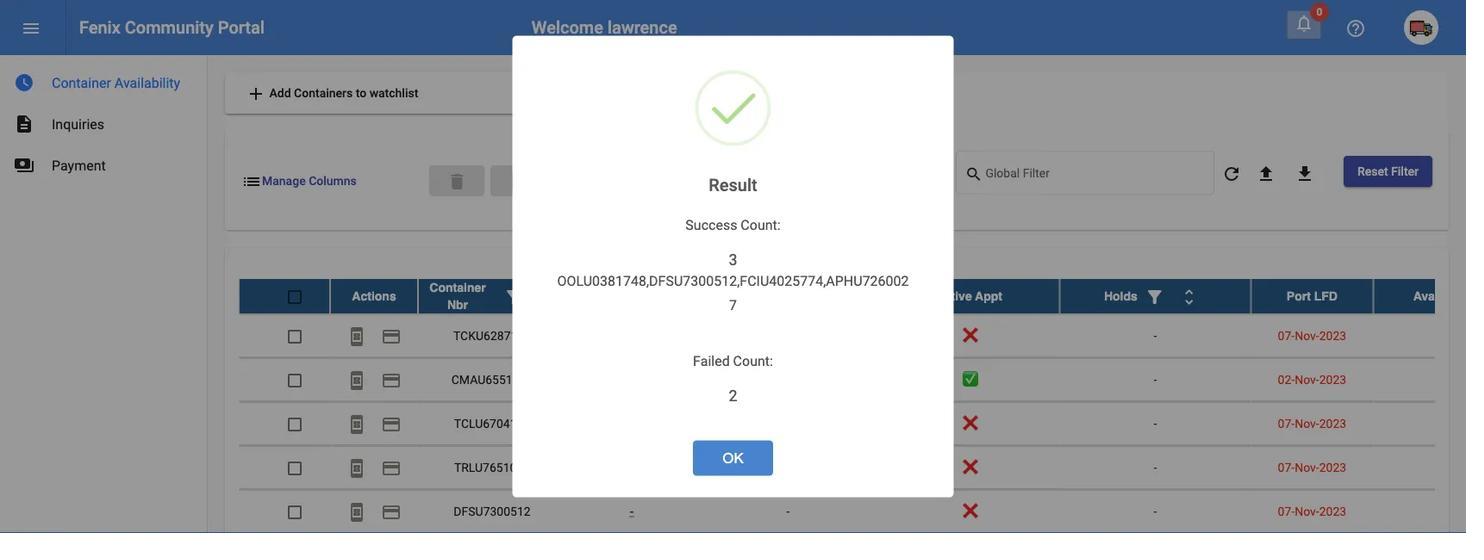 Task type: vqa. For each thing, say whether or not it's contained in the screenshot.


Task type: describe. For each thing, give the bounding box(es) containing it.
help_outline
[[1346, 18, 1366, 39]]

- for trlu7651090
[[1154, 460, 1157, 475]]

book_online button for dfsu7300512
[[340, 494, 374, 529]]

count: for failed count:
[[733, 353, 773, 370]]

2023 for cmau6551350
[[1319, 372, 1347, 387]]

02-
[[1278, 372, 1295, 387]]

actions column header
[[330, 279, 418, 313]]

appt nbr
[[606, 289, 658, 303]]

container for nbr
[[430, 281, 486, 294]]

no color image inside column header
[[1145, 286, 1165, 307]]

file_download button
[[1288, 156, 1322, 190]]

no color image containing payments
[[14, 155, 34, 176]]

notifications_none button
[[1287, 10, 1321, 39]]

07- for tclu6704160
[[1278, 416, 1295, 431]]

no color image inside 'notifications_none' 'popup button'
[[1294, 13, 1314, 34]]

result dialog
[[512, 36, 954, 498]]

no color image inside 'file_upload' "button"
[[1256, 164, 1277, 184]]

7
[[729, 297, 737, 314]]

welcome
[[532, 17, 603, 37]]

5 row from the top
[[239, 446, 1466, 490]]

refresh button
[[1214, 156, 1249, 190]]

success count:
[[686, 217, 781, 233]]

delete
[[446, 171, 467, 192]]

port lfd column header
[[1251, 279, 1373, 313]]

trlu7651090
[[454, 460, 530, 475]]

no color image inside unfold_more button
[[1179, 286, 1200, 307]]

reset
[[1358, 164, 1388, 178]]

- for cmau6551350
[[1154, 372, 1157, 387]]

payment button for dfsu7300512
[[374, 494, 409, 529]]

watch_later
[[14, 72, 34, 93]]

payment button for cmau6551350
[[374, 363, 409, 397]]

tcku6287120
[[453, 328, 531, 343]]

- for dfsu7300512
[[1154, 504, 1157, 519]]

appt time column header
[[697, 279, 879, 313]]

2 filter_alt from the left
[[1145, 286, 1165, 307]]

active
[[936, 289, 972, 303]]

no color image containing list
[[241, 171, 262, 192]]

6 row from the top
[[239, 490, 1466, 534]]

book_online button for trlu7651090
[[340, 450, 374, 485]]

book_online button for cmau6551350
[[340, 363, 374, 397]]

4 row from the top
[[239, 402, 1466, 446]]

✅
[[963, 372, 975, 387]]

07- for tcku6287120
[[1278, 328, 1295, 343]]

3 row from the top
[[239, 358, 1466, 402]]

❌ for trlu7651090
[[963, 460, 975, 475]]

cmau6551350
[[451, 372, 533, 387]]

holds
[[1104, 289, 1138, 303]]

07-nov-2023 for dfsu7300512
[[1278, 504, 1347, 519]]

2023 for dfsu7300512
[[1319, 504, 1347, 519]]

no color image inside menu button
[[21, 18, 41, 39]]

payment for trlu7651090
[[381, 458, 402, 479]]

tclu6704160
[[454, 416, 530, 431]]

appt nbr column header
[[566, 279, 697, 313]]

help_outline button
[[1339, 10, 1373, 45]]

grid containing filter_alt
[[239, 279, 1466, 534]]

inquiries
[[52, 116, 104, 132]]

payment button for trlu7651090
[[374, 450, 409, 485]]

07- for dfsu7300512
[[1278, 504, 1295, 519]]

container availability
[[52, 75, 180, 91]]

- for tclu6704160
[[1154, 416, 1157, 431]]

payment for cmau6551350
[[381, 370, 402, 391]]

columns
[[309, 174, 357, 188]]

actions
[[352, 289, 396, 303]]

welcome lawrence
[[532, 17, 677, 37]]

payments
[[14, 155, 34, 176]]

failed
[[693, 353, 730, 370]]

filter_alt inside popup button
[[503, 286, 524, 307]]

container for availability
[[52, 75, 111, 91]]

list
[[241, 171, 262, 192]]

no color image containing watch_later
[[14, 72, 34, 93]]

ok
[[723, 450, 744, 467]]

manage
[[262, 174, 306, 188]]

book_online for dfsu7300512
[[347, 502, 367, 523]]

2023 for tcku6287120
[[1319, 328, 1347, 343]]

07-nov-2023 for tclu6704160
[[1278, 416, 1347, 431]]

❌ for tcku6287120
[[963, 328, 975, 343]]

book_online for trlu7651090
[[347, 458, 367, 479]]

lawrence
[[608, 17, 677, 37]]

reset filter
[[1358, 164, 1419, 178]]

delete button
[[429, 165, 484, 196]]

active appt
[[936, 289, 1002, 303]]

nbr for appt nbr
[[637, 289, 658, 303]]

nbr for container nbr
[[447, 298, 468, 312]]

- for tcku6287120
[[1154, 328, 1157, 343]]

nov- for cmau6551350
[[1295, 372, 1319, 387]]

no color image inside navigation
[[14, 114, 34, 134]]

no color image inside refresh button
[[1221, 164, 1242, 184]]

reset filter button
[[1344, 156, 1433, 187]]



Task type: locate. For each thing, give the bounding box(es) containing it.
available?
[[1413, 289, 1466, 303]]

filter_alt button for holds
[[1138, 279, 1172, 313]]

availability
[[115, 75, 180, 91]]

no color image containing menu
[[21, 18, 41, 39]]

nov-
[[1295, 328, 1319, 343], [1295, 372, 1319, 387], [1295, 416, 1319, 431], [1295, 460, 1319, 475], [1295, 504, 1319, 519]]

5 2023 from the top
[[1319, 504, 1347, 519]]

container up inquiries
[[52, 75, 111, 91]]

book_online for tcku6287120
[[347, 326, 367, 347]]

container up tcku6287120
[[430, 281, 486, 294]]

3
[[729, 251, 737, 269]]

nov- for tclu6704160
[[1295, 416, 1319, 431]]

column header
[[1060, 279, 1251, 313]]

count: for success count:
[[741, 217, 781, 233]]

count:
[[741, 217, 781, 233], [733, 353, 773, 370]]

book_online button for tclu6704160
[[340, 406, 374, 441]]

Global Watchlist Filter field
[[986, 169, 1205, 183]]

nov- for tcku6287120
[[1295, 328, 1319, 343]]

1 horizontal spatial filter_alt
[[1145, 286, 1165, 307]]

4 nov- from the top
[[1295, 460, 1319, 475]]

filter_alt button up tcku6287120
[[496, 279, 531, 313]]

file_upload
[[1256, 164, 1277, 184]]

port lfd
[[1287, 289, 1338, 303]]

notifications_none
[[1294, 13, 1314, 34]]

4 2023 from the top
[[1319, 460, 1347, 475]]

menu
[[21, 18, 41, 39]]

success
[[686, 217, 737, 233]]

filter
[[1391, 164, 1419, 178]]

no color image
[[21, 18, 41, 39], [1346, 18, 1366, 39], [14, 114, 34, 134], [1221, 164, 1242, 184], [503, 286, 524, 307], [1145, 286, 1165, 307], [347, 370, 367, 391], [381, 370, 402, 391], [347, 414, 367, 435], [381, 414, 402, 435], [381, 502, 402, 523]]

no color image containing refresh
[[1221, 164, 1242, 184]]

appt for appt nbr
[[606, 289, 633, 303]]

available? column header
[[1373, 279, 1466, 313]]

1 row from the top
[[239, 279, 1466, 314]]

0 horizontal spatial nbr
[[447, 298, 468, 312]]

filter_alt up tcku6287120
[[503, 286, 524, 307]]

no color image containing search
[[965, 164, 986, 185]]

description
[[14, 114, 34, 134]]

container nbr
[[430, 281, 486, 312]]

column header containing filter_alt
[[1060, 279, 1251, 313]]

failed count:
[[693, 353, 773, 370]]

1 appt from the left
[[606, 289, 633, 303]]

payment for dfsu7300512
[[381, 502, 402, 523]]

07-nov-2023 for tcku6287120
[[1278, 328, 1347, 343]]

1 payment from the top
[[381, 326, 402, 347]]

4 payment button from the top
[[374, 450, 409, 485]]

no color image containing file_download
[[1295, 164, 1315, 184]]

filter_alt button
[[496, 279, 531, 313], [1138, 279, 1172, 313]]

4 payment from the top
[[381, 458, 402, 479]]

book_online
[[508, 171, 528, 192], [347, 326, 367, 347], [347, 370, 367, 391], [347, 414, 367, 435], [347, 458, 367, 479], [347, 502, 367, 523]]

2 ❌ from the top
[[963, 416, 975, 431]]

2 07- from the top
[[1278, 416, 1295, 431]]

refresh
[[1221, 164, 1242, 184]]

1 horizontal spatial nbr
[[637, 289, 658, 303]]

unfold_more button
[[1172, 279, 1207, 313]]

nov- for dfsu7300512
[[1295, 504, 1319, 519]]

5 payment button from the top
[[374, 494, 409, 529]]

port
[[1287, 289, 1311, 303]]

- link
[[630, 504, 634, 519]]

holds filter_alt
[[1104, 286, 1165, 307]]

07-nov-2023
[[1278, 328, 1347, 343], [1278, 416, 1347, 431], [1278, 460, 1347, 475], [1278, 504, 1347, 519]]

1 07- from the top
[[1278, 328, 1295, 343]]

book_online button for tcku6287120
[[340, 319, 374, 353]]

file_download
[[1295, 164, 1315, 184]]

2
[[729, 387, 737, 405]]

container
[[52, 75, 111, 91], [430, 281, 486, 294]]

3 payment button from the top
[[374, 406, 409, 441]]

payment button for tclu6704160
[[374, 406, 409, 441]]

file_upload button
[[1249, 156, 1283, 190]]

container inside navigation
[[52, 75, 111, 91]]

02-nov-2023
[[1278, 372, 1347, 387]]

❌ for dfsu7300512
[[963, 504, 975, 519]]

no color image inside filter_alt column header
[[503, 286, 524, 307]]

3 2023 from the top
[[1319, 416, 1347, 431]]

book_online button
[[490, 165, 546, 196], [340, 319, 374, 353], [340, 363, 374, 397], [340, 406, 374, 441], [340, 450, 374, 485], [340, 494, 374, 529]]

2023 for trlu7651090
[[1319, 460, 1347, 475]]

row containing filter_alt
[[239, 279, 1466, 314]]

❌
[[963, 328, 975, 343], [963, 416, 975, 431], [963, 460, 975, 475], [963, 504, 975, 519]]

5 nov- from the top
[[1295, 504, 1319, 519]]

filter_alt
[[503, 286, 524, 307], [1145, 286, 1165, 307]]

2 horizontal spatial appt
[[975, 289, 1002, 303]]

1 horizontal spatial appt
[[759, 289, 786, 303]]

0 vertical spatial container
[[52, 75, 111, 91]]

0 vertical spatial count:
[[741, 217, 781, 233]]

2 appt from the left
[[759, 289, 786, 303]]

navigation containing watch_later
[[0, 55, 207, 186]]

2 payment button from the top
[[374, 363, 409, 397]]

list manage columns
[[241, 171, 357, 192]]

dfsu7300512
[[454, 504, 531, 519]]

4 07- from the top
[[1278, 504, 1295, 519]]

result
[[709, 175, 757, 196]]

2 filter_alt button from the left
[[1138, 279, 1172, 313]]

community
[[125, 17, 214, 37]]

nov- for trlu7651090
[[1295, 460, 1319, 475]]

nbr
[[637, 289, 658, 303], [447, 298, 468, 312]]

1 2023 from the top
[[1319, 328, 1347, 343]]

1 horizontal spatial filter_alt button
[[1138, 279, 1172, 313]]

nbr inside column header
[[637, 289, 658, 303]]

no color image containing notifications_none
[[1294, 13, 1314, 34]]

delete image
[[446, 171, 467, 192]]

book_online for cmau6551350
[[347, 370, 367, 391]]

container inside filter_alt column header
[[430, 281, 486, 294]]

1 horizontal spatial container
[[430, 281, 486, 294]]

filter_alt right holds
[[1145, 286, 1165, 307]]

no color image
[[1294, 13, 1314, 34], [14, 72, 34, 93], [14, 155, 34, 176], [1256, 164, 1277, 184], [1295, 164, 1315, 184], [965, 164, 986, 185], [241, 171, 262, 192], [508, 171, 528, 192], [1179, 286, 1200, 307], [347, 326, 367, 347], [381, 326, 402, 347], [347, 458, 367, 479], [381, 458, 402, 479], [347, 502, 367, 523]]

payment for tclu6704160
[[381, 414, 402, 435]]

3 nov- from the top
[[1295, 416, 1319, 431]]

filter_alt button left unfold_more on the bottom right
[[1138, 279, 1172, 313]]

2 row from the top
[[239, 314, 1466, 358]]

3 appt from the left
[[975, 289, 1002, 303]]

no color image inside file_download button
[[1295, 164, 1315, 184]]

lfd
[[1314, 289, 1338, 303]]

07-nov-2023 for trlu7651090
[[1278, 460, 1347, 475]]

3 07-nov-2023 from the top
[[1278, 460, 1347, 475]]

1 filter_alt button from the left
[[496, 279, 531, 313]]

time
[[789, 289, 817, 303]]

2 payment from the top
[[381, 370, 402, 391]]

grid
[[239, 279, 1466, 534]]

2023 for tclu6704160
[[1319, 416, 1347, 431]]

❌ for tclu6704160
[[963, 416, 975, 431]]

-
[[1154, 328, 1157, 343], [1154, 372, 1157, 387], [1154, 416, 1157, 431], [1154, 460, 1157, 475], [630, 504, 634, 519], [786, 504, 790, 519], [1154, 504, 1157, 519]]

2 2023 from the top
[[1319, 372, 1347, 387]]

navigation
[[0, 55, 207, 186]]

no color image containing help_outline
[[1346, 18, 1366, 39]]

filter_alt button for container nbr
[[496, 279, 531, 313]]

count: down 'result'
[[741, 217, 781, 233]]

ok button
[[693, 441, 773, 476]]

oolu0381748,dfsu7300512,fciu4025774,aphu726002
[[557, 273, 909, 289]]

book_online for tclu6704160
[[347, 414, 367, 435]]

1 vertical spatial container
[[430, 281, 486, 294]]

payment button
[[374, 319, 409, 353], [374, 363, 409, 397], [374, 406, 409, 441], [374, 450, 409, 485], [374, 494, 409, 529]]

nbr inside container nbr
[[447, 298, 468, 312]]

1 ❌ from the top
[[963, 328, 975, 343]]

count: up 2
[[733, 353, 773, 370]]

1 07-nov-2023 from the top
[[1278, 328, 1347, 343]]

no color image inside help_outline popup button
[[1346, 18, 1366, 39]]

0 horizontal spatial filter_alt button
[[496, 279, 531, 313]]

filter_alt column header
[[418, 279, 566, 313]]

1 filter_alt from the left
[[503, 286, 524, 307]]

fenix
[[79, 17, 120, 37]]

active appt column header
[[879, 279, 1060, 313]]

appt
[[606, 289, 633, 303], [759, 289, 786, 303], [975, 289, 1002, 303]]

4 ❌ from the top
[[963, 504, 975, 519]]

appt time
[[759, 289, 817, 303]]

payment button for tcku6287120
[[374, 319, 409, 353]]

unfold_more
[[1179, 286, 1200, 307]]

no color image containing file_upload
[[1256, 164, 1277, 184]]

3 oolu0381748,dfsu7300512,fciu4025774,aphu726002 7
[[557, 251, 909, 314]]

cell
[[566, 314, 697, 357], [697, 314, 879, 357], [1373, 314, 1466, 357], [566, 358, 697, 401], [697, 358, 879, 401], [1373, 358, 1466, 401], [566, 402, 697, 445], [697, 402, 879, 445], [1373, 402, 1466, 445], [566, 446, 697, 489], [697, 446, 879, 489], [1373, 446, 1466, 489], [1373, 490, 1466, 533]]

0 horizontal spatial filter_alt
[[503, 286, 524, 307]]

no color image containing unfold_more
[[1179, 286, 1200, 307]]

0 horizontal spatial appt
[[606, 289, 633, 303]]

5 payment from the top
[[381, 502, 402, 523]]

3 07- from the top
[[1278, 460, 1295, 475]]

payment
[[52, 157, 106, 174]]

row
[[239, 279, 1466, 314], [239, 314, 1466, 358], [239, 358, 1466, 402], [239, 402, 1466, 446], [239, 446, 1466, 490], [239, 490, 1466, 534]]

3 payment from the top
[[381, 414, 402, 435]]

07- for trlu7651090
[[1278, 460, 1295, 475]]

payment for tcku6287120
[[381, 326, 402, 347]]

1 payment button from the top
[[374, 319, 409, 353]]

menu button
[[14, 10, 48, 45]]

3 ❌ from the top
[[963, 460, 975, 475]]

2 nov- from the top
[[1295, 372, 1319, 387]]

payment
[[381, 326, 402, 347], [381, 370, 402, 391], [381, 414, 402, 435], [381, 458, 402, 479], [381, 502, 402, 523]]

2023
[[1319, 328, 1347, 343], [1319, 372, 1347, 387], [1319, 416, 1347, 431], [1319, 460, 1347, 475], [1319, 504, 1347, 519]]

0 horizontal spatial container
[[52, 75, 111, 91]]

1 nov- from the top
[[1295, 328, 1319, 343]]

4 07-nov-2023 from the top
[[1278, 504, 1347, 519]]

appt for appt time
[[759, 289, 786, 303]]

2 07-nov-2023 from the top
[[1278, 416, 1347, 431]]

1 vertical spatial count:
[[733, 353, 773, 370]]

portal
[[218, 17, 265, 37]]

search
[[965, 165, 983, 183]]

fenix community portal
[[79, 17, 265, 37]]

no color image containing description
[[14, 114, 34, 134]]

07-
[[1278, 328, 1295, 343], [1278, 416, 1295, 431], [1278, 460, 1295, 475], [1278, 504, 1295, 519]]



